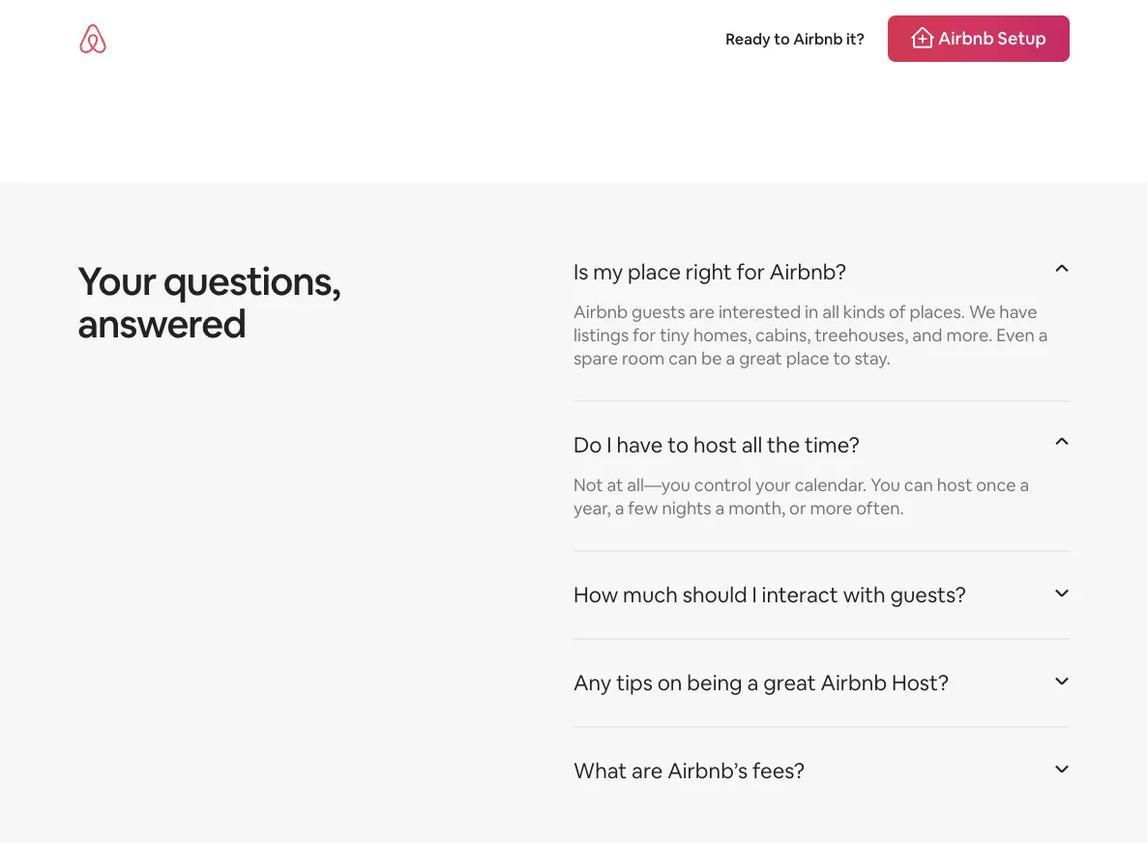Task type: locate. For each thing, give the bounding box(es) containing it.
0 vertical spatial place
[[628, 259, 681, 286]]

a right even
[[1039, 324, 1048, 347]]

in
[[805, 301, 819, 324]]

great
[[739, 347, 782, 370], [763, 670, 816, 698]]

1 vertical spatial great
[[763, 670, 816, 698]]

all left the
[[742, 432, 763, 460]]

0 vertical spatial all
[[823, 301, 840, 324]]

can inside not at all—you control your calendar. you can host once a year, a few nights a month, or more often.
[[904, 474, 933, 497]]

1 horizontal spatial are
[[689, 301, 715, 324]]

i
[[607, 432, 612, 460], [752, 582, 757, 610]]

1 vertical spatial can
[[904, 474, 933, 497]]

all for kinds
[[823, 301, 840, 324]]

often.
[[856, 497, 904, 520]]

or
[[790, 497, 807, 520]]

guests
[[632, 301, 686, 324]]

we
[[969, 301, 996, 324]]

places.
[[910, 301, 965, 324]]

can
[[669, 347, 698, 370], [904, 474, 933, 497]]

for up room
[[633, 324, 656, 347]]

great down cabins,
[[739, 347, 782, 370]]

all for the
[[742, 432, 763, 460]]

0 vertical spatial are
[[689, 301, 715, 324]]

0 horizontal spatial can
[[669, 347, 698, 370]]

1 horizontal spatial all
[[823, 301, 840, 324]]

setup
[[998, 27, 1047, 50]]

have inside the "airbnb guests are interested in all kinds of places. we have listings for tiny homes, cabins, treehouses, and more. even a spare room can be a great place to stay."
[[1000, 301, 1038, 324]]

do i have to host all the time? button
[[574, 418, 1070, 474]]

answered
[[77, 299, 246, 349]]

great right being on the bottom right of the page
[[763, 670, 816, 698]]

have up all—you
[[617, 432, 663, 460]]

a
[[1039, 324, 1048, 347], [726, 347, 735, 370], [1020, 474, 1030, 497], [615, 497, 624, 520], [715, 497, 725, 520], [747, 670, 759, 698]]

0 vertical spatial can
[[669, 347, 698, 370]]

for
[[737, 259, 765, 286], [633, 324, 656, 347]]

1 horizontal spatial i
[[752, 582, 757, 610]]

place up guests
[[628, 259, 681, 286]]

are
[[689, 301, 715, 324], [632, 758, 663, 786]]

1 horizontal spatial can
[[904, 474, 933, 497]]

1 vertical spatial have
[[617, 432, 663, 460]]

the
[[767, 432, 800, 460]]

more.
[[947, 324, 993, 347]]

listings
[[574, 324, 629, 347]]

0 vertical spatial to
[[774, 29, 790, 48]]

place down cabins,
[[786, 347, 830, 370]]

few
[[628, 497, 658, 520]]

are right what
[[632, 758, 663, 786]]

any tips on being a great airbnb host? button
[[574, 656, 1070, 712]]

your
[[77, 257, 156, 307]]

how much should i interact with guests?
[[574, 582, 966, 610]]

do i have to host all the time?
[[574, 432, 860, 460]]

great inside dropdown button
[[763, 670, 816, 698]]

1 vertical spatial to
[[833, 347, 851, 370]]

is my place right for airbnb? button
[[574, 245, 1070, 301]]

have
[[1000, 301, 1038, 324], [617, 432, 663, 460]]

can down tiny
[[669, 347, 698, 370]]

host left 'once'
[[937, 474, 973, 497]]

0 horizontal spatial for
[[633, 324, 656, 347]]

can inside the "airbnb guests are interested in all kinds of places. we have listings for tiny homes, cabins, treehouses, and more. even a spare room can be a great place to stay."
[[669, 347, 698, 370]]

airbnb?
[[770, 259, 846, 286]]

to
[[774, 29, 790, 48], [833, 347, 851, 370], [668, 432, 689, 460]]

1 horizontal spatial place
[[786, 347, 830, 370]]

all right "in"
[[823, 301, 840, 324]]

i right should
[[752, 582, 757, 610]]

is my place right for airbnb?
[[574, 259, 846, 286]]

have up even
[[1000, 301, 1038, 324]]

1 vertical spatial all
[[742, 432, 763, 460]]

1 vertical spatial are
[[632, 758, 663, 786]]

to up all—you
[[668, 432, 689, 460]]

a right be
[[726, 347, 735, 370]]

1 vertical spatial host
[[937, 474, 973, 497]]

my
[[593, 259, 623, 286]]

ready to airbnb it?
[[726, 29, 865, 48]]

airbnb left host?
[[821, 670, 887, 698]]

0 horizontal spatial host
[[694, 432, 737, 460]]

1 horizontal spatial have
[[1000, 301, 1038, 324]]

more
[[810, 497, 853, 520]]

can right the you
[[904, 474, 933, 497]]

0 vertical spatial host
[[694, 432, 737, 460]]

calendar.
[[795, 474, 867, 497]]

0 vertical spatial great
[[739, 347, 782, 370]]

of
[[889, 301, 906, 324]]

place
[[628, 259, 681, 286], [786, 347, 830, 370]]

1 vertical spatial i
[[752, 582, 757, 610]]

0 horizontal spatial i
[[607, 432, 612, 460]]

airbnb's
[[668, 758, 748, 786]]

are inside the "airbnb guests are interested in all kinds of places. we have listings for tiny homes, cabins, treehouses, and more. even a spare room can be a great place to stay."
[[689, 301, 715, 324]]

to right ready
[[774, 29, 790, 48]]

all
[[823, 301, 840, 324], [742, 432, 763, 460]]

airbnb inside dropdown button
[[821, 670, 887, 698]]

ready
[[726, 29, 771, 48]]

tips
[[616, 670, 653, 698]]

homes,
[[694, 324, 752, 347]]

1 horizontal spatial host
[[937, 474, 973, 497]]

being
[[687, 670, 743, 698]]

your questions, answered
[[77, 257, 340, 349]]

0 vertical spatial for
[[737, 259, 765, 286]]

all inside the "airbnb guests are interested in all kinds of places. we have listings for tiny homes, cabins, treehouses, and more. even a spare room can be a great place to stay."
[[823, 301, 840, 324]]

0 vertical spatial i
[[607, 432, 612, 460]]

0 vertical spatial have
[[1000, 301, 1038, 324]]

0 horizontal spatial have
[[617, 432, 663, 460]]

room
[[622, 347, 665, 370]]

0 horizontal spatial to
[[668, 432, 689, 460]]

i right do
[[607, 432, 612, 460]]

with
[[843, 582, 886, 610]]

0 horizontal spatial are
[[632, 758, 663, 786]]

2 vertical spatial to
[[668, 432, 689, 460]]

how
[[574, 582, 618, 610]]

1 vertical spatial for
[[633, 324, 656, 347]]

kinds
[[843, 301, 885, 324]]

airbnb
[[938, 27, 994, 50], [793, 29, 843, 48], [574, 301, 628, 324], [821, 670, 887, 698]]

a right being on the bottom right of the page
[[747, 670, 759, 698]]

airbnb up listings
[[574, 301, 628, 324]]

are up homes,
[[689, 301, 715, 324]]

fees?
[[753, 758, 805, 786]]

1 vertical spatial place
[[786, 347, 830, 370]]

airbnb inside the "airbnb guests are interested in all kinds of places. we have listings for tiny homes, cabins, treehouses, and more. even a spare room can be a great place to stay."
[[574, 301, 628, 324]]

host
[[694, 432, 737, 460], [937, 474, 973, 497]]

1 horizontal spatial to
[[774, 29, 790, 48]]

for up the interested
[[737, 259, 765, 286]]

all—you
[[627, 474, 691, 497]]

tiny
[[660, 324, 690, 347]]

1 horizontal spatial for
[[737, 259, 765, 286]]

host up control
[[694, 432, 737, 460]]

0 horizontal spatial place
[[628, 259, 681, 286]]

to down "treehouses,"
[[833, 347, 851, 370]]

0 horizontal spatial all
[[742, 432, 763, 460]]

all inside dropdown button
[[742, 432, 763, 460]]

2 horizontal spatial to
[[833, 347, 851, 370]]

it?
[[846, 29, 865, 48]]



Task type: describe. For each thing, give the bounding box(es) containing it.
are inside "what are airbnb's fees?" dropdown button
[[632, 758, 663, 786]]

you
[[871, 474, 901, 497]]

guests?
[[890, 582, 966, 610]]

do
[[574, 432, 602, 460]]

a right 'once'
[[1020, 474, 1030, 497]]

right
[[686, 259, 732, 286]]

airbnb homepage image
[[77, 23, 108, 54]]

be
[[701, 347, 722, 370]]

for inside is my place right for airbnb? dropdown button
[[737, 259, 765, 286]]

to inside dropdown button
[[668, 432, 689, 460]]

airbnb guests are interested in all kinds of places. we have listings for tiny homes, cabins, treehouses, and more. even a spare room can be a great place to stay.
[[574, 301, 1048, 370]]

have inside dropdown button
[[617, 432, 663, 460]]

what are airbnb's fees?
[[574, 758, 805, 786]]

nights
[[662, 497, 712, 520]]

is
[[574, 259, 589, 286]]

control
[[694, 474, 752, 497]]

month,
[[729, 497, 786, 520]]

how much should i interact with guests? button
[[574, 568, 1070, 624]]

treehouses,
[[815, 324, 909, 347]]

i inside how much should i interact with guests? "dropdown button"
[[752, 582, 757, 610]]

airbnb left it?
[[793, 29, 843, 48]]

interested
[[719, 301, 801, 324]]

a inside dropdown button
[[747, 670, 759, 698]]

even
[[997, 324, 1035, 347]]

for inside the "airbnb guests are interested in all kinds of places. we have listings for tiny homes, cabins, treehouses, and more. even a spare room can be a great place to stay."
[[633, 324, 656, 347]]

what
[[574, 758, 627, 786]]

once
[[976, 474, 1016, 497]]

airbnb setup
[[938, 27, 1047, 50]]

cabins,
[[756, 324, 811, 347]]

spare
[[574, 347, 618, 370]]

questions,
[[163, 257, 340, 307]]

a down control
[[715, 497, 725, 520]]

not at all—you control your calendar. you can host once a year, a few nights a month, or more often.
[[574, 474, 1030, 520]]

stay.
[[855, 347, 891, 370]]

host inside dropdown button
[[694, 432, 737, 460]]

place inside the "airbnb guests are interested in all kinds of places. we have listings for tiny homes, cabins, treehouses, and more. even a spare room can be a great place to stay."
[[786, 347, 830, 370]]

year,
[[574, 497, 611, 520]]

to inside the "airbnb guests are interested in all kinds of places. we have listings for tiny homes, cabins, treehouses, and more. even a spare room can be a great place to stay."
[[833, 347, 851, 370]]

airbnb left setup
[[938, 27, 994, 50]]

host inside not at all—you control your calendar. you can host once a year, a few nights a month, or more often.
[[937, 474, 973, 497]]

your
[[756, 474, 791, 497]]

at
[[607, 474, 623, 497]]

any
[[574, 670, 612, 698]]

time?
[[805, 432, 860, 460]]

any tips on being a great airbnb host?
[[574, 670, 949, 698]]

much
[[623, 582, 678, 610]]

airbnb setup link
[[888, 15, 1070, 62]]

great inside the "airbnb guests are interested in all kinds of places. we have listings for tiny homes, cabins, treehouses, and more. even a spare room can be a great place to stay."
[[739, 347, 782, 370]]

on
[[658, 670, 682, 698]]

not
[[574, 474, 603, 497]]

should
[[683, 582, 748, 610]]

a down the at at the right bottom of the page
[[615, 497, 624, 520]]

what are airbnb's fees? button
[[574, 744, 1070, 800]]

place inside dropdown button
[[628, 259, 681, 286]]

interact
[[762, 582, 839, 610]]

and
[[913, 324, 943, 347]]

host?
[[892, 670, 949, 698]]

i inside do i have to host all the time? dropdown button
[[607, 432, 612, 460]]



Task type: vqa. For each thing, say whether or not it's contained in the screenshot.
the bottommost "$380"
no



